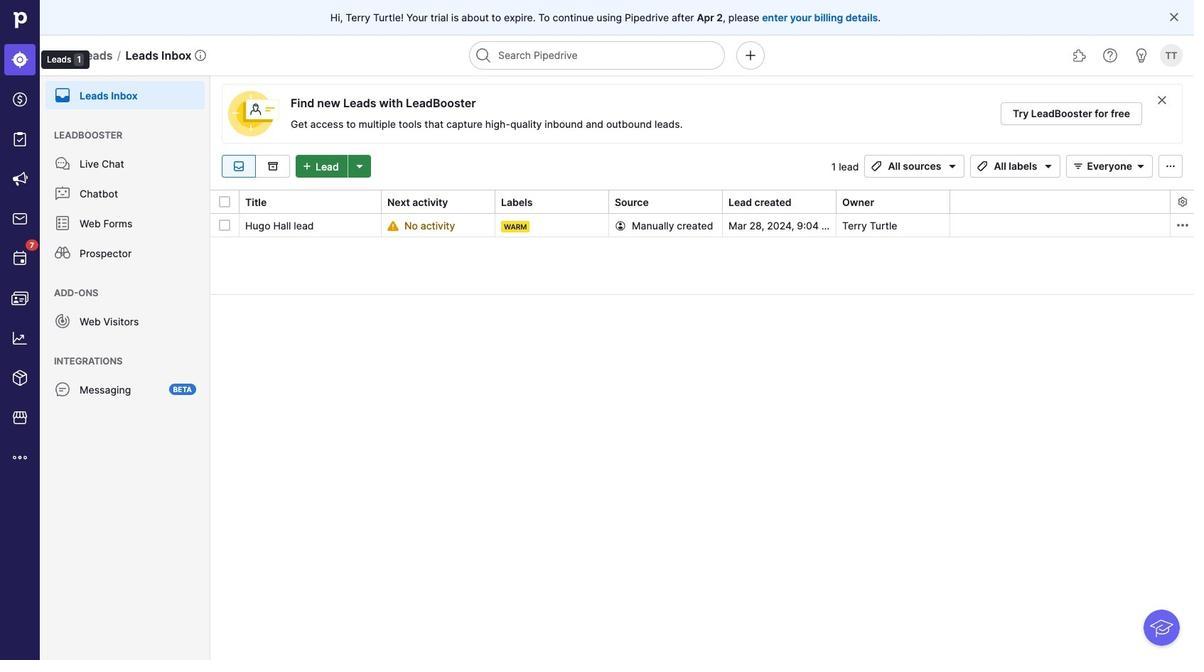 Task type: vqa. For each thing, say whether or not it's contained in the screenshot.
Products image
yes



Task type: locate. For each thing, give the bounding box(es) containing it.
1 color undefined image from the top
[[54, 87, 71, 104]]

color undefined image right campaigns image
[[54, 185, 71, 202]]

sales assistant image
[[1134, 47, 1151, 64]]

color secondary image
[[1157, 95, 1168, 106], [1177, 196, 1189, 208]]

color primary image
[[1169, 11, 1180, 23], [299, 161, 316, 172], [945, 161, 962, 172], [975, 161, 992, 172], [1041, 161, 1058, 172], [1071, 161, 1088, 172], [219, 196, 230, 208]]

2 color undefined image from the top
[[54, 185, 71, 202]]

color undefined image
[[54, 155, 71, 172], [54, 215, 71, 232], [54, 245, 71, 262], [11, 250, 28, 267], [54, 381, 71, 398]]

leads image
[[11, 51, 28, 68]]

color undefined image right insights icon
[[54, 313, 71, 330]]

menu item
[[0, 40, 40, 80], [40, 75, 210, 110]]

add lead options image
[[351, 161, 368, 172]]

1 vertical spatial color undefined image
[[54, 185, 71, 202]]

campaigns image
[[11, 171, 28, 188]]

info image
[[195, 50, 206, 61]]

row
[[210, 214, 1195, 240]]

menu
[[0, 0, 90, 661], [40, 75, 210, 661]]

sales inbox image
[[11, 210, 28, 228]]

color undefined image
[[54, 87, 71, 104], [54, 185, 71, 202], [54, 313, 71, 330]]

add lead element
[[296, 155, 371, 178]]

projects image
[[11, 131, 28, 148]]

inbox image
[[230, 161, 247, 172]]

home image
[[9, 9, 31, 31]]

grid
[[210, 189, 1195, 661]]

archive image
[[264, 161, 281, 172]]

color undefined image down menu toggle image
[[54, 87, 71, 104]]

0 vertical spatial color undefined image
[[54, 87, 71, 104]]

1 vertical spatial color secondary image
[[1177, 196, 1189, 208]]

3 color undefined image from the top
[[54, 313, 71, 330]]

2 vertical spatial color undefined image
[[54, 313, 71, 330]]

0 horizontal spatial color secondary image
[[1157, 95, 1168, 106]]

color primary image
[[869, 161, 886, 172], [1133, 161, 1150, 172], [1163, 161, 1180, 172], [219, 220, 230, 231], [615, 220, 627, 231]]

insights image
[[11, 330, 28, 347]]

color warning image
[[388, 220, 399, 231]]



Task type: describe. For each thing, give the bounding box(es) containing it.
color secondary image
[[1174, 217, 1191, 234]]

quick add image
[[742, 47, 759, 64]]

deals image
[[11, 91, 28, 108]]

menu toggle image
[[54, 47, 71, 64]]

products image
[[11, 370, 28, 387]]

more image
[[11, 449, 28, 466]]

1 horizontal spatial color secondary image
[[1177, 196, 1189, 208]]

color primary image inside add lead element
[[299, 161, 316, 172]]

Search Pipedrive field
[[469, 41, 725, 70]]

knowledge center bot, also known as kc bot is an onboarding assistant that allows you to see the list of onboarding items in one place for quick and easy reference. this improves your in-app experience. image
[[1144, 610, 1180, 646]]

quick help image
[[1102, 47, 1119, 64]]

contacts image
[[11, 290, 28, 307]]

marketplace image
[[11, 410, 28, 427]]

0 vertical spatial color secondary image
[[1157, 95, 1168, 106]]



